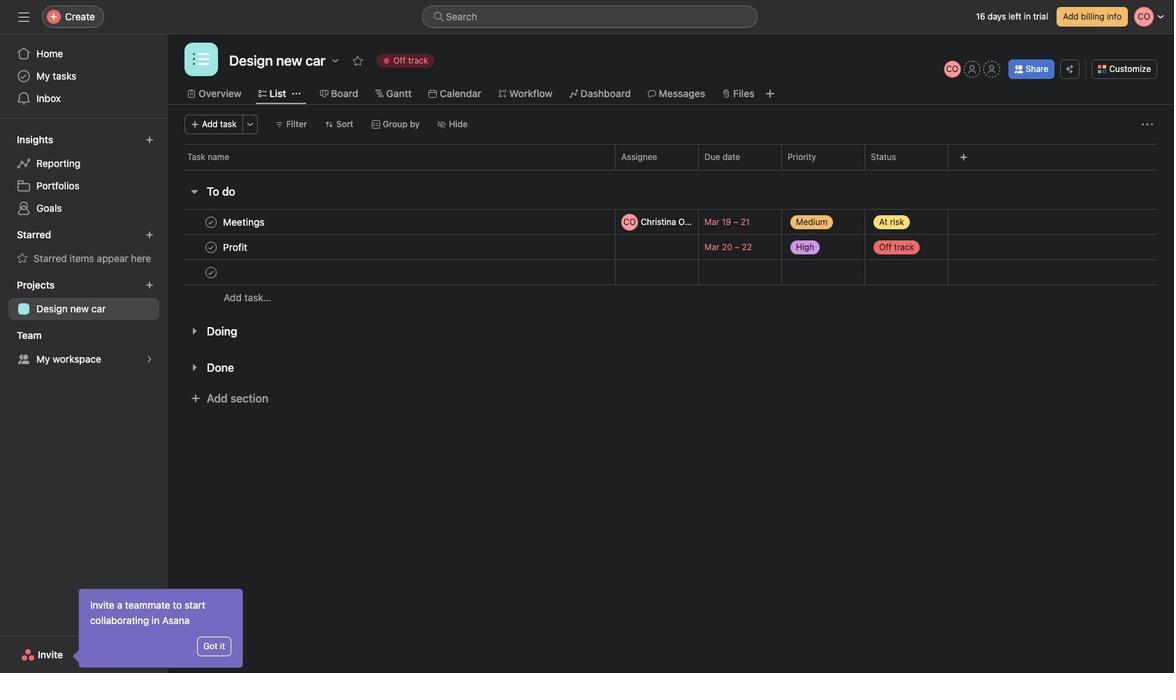 Task type: vqa. For each thing, say whether or not it's contained in the screenshot.
Meetings cell
yes



Task type: locate. For each thing, give the bounding box(es) containing it.
0 vertical spatial mark complete checkbox
[[203, 214, 220, 230]]

tooltip
[[75, 589, 243, 668]]

1 mark complete image from the top
[[203, 239, 220, 256]]

Task name text field
[[220, 215, 269, 229]]

1 vertical spatial mark complete image
[[203, 264, 220, 281]]

see details, my workspace image
[[145, 355, 154, 364]]

list box
[[422, 6, 758, 28]]

Mark complete checkbox
[[203, 214, 220, 230], [203, 239, 220, 256]]

global element
[[0, 34, 168, 118]]

expand task list for this group image
[[189, 326, 200, 337], [189, 362, 200, 373]]

2 mark complete image from the top
[[203, 264, 220, 281]]

mark complete image down mark complete image
[[203, 264, 220, 281]]

2 mark complete checkbox from the top
[[203, 239, 220, 256]]

hide sidebar image
[[18, 11, 29, 22]]

row
[[168, 144, 1174, 170], [185, 169, 1158, 171], [168, 209, 1174, 235], [168, 234, 1174, 260], [168, 259, 1174, 285], [168, 285, 1174, 310]]

2 expand task list for this group image from the top
[[189, 362, 200, 373]]

mark complete checkbox inside the meetings cell
[[203, 214, 220, 230]]

new project or portfolio image
[[145, 281, 154, 289]]

1 mark complete checkbox from the top
[[203, 214, 220, 230]]

1 vertical spatial mark complete checkbox
[[203, 239, 220, 256]]

mark complete checkbox left task name text box
[[203, 239, 220, 256]]

meetings cell
[[168, 209, 615, 235]]

1 expand task list for this group image from the top
[[189, 326, 200, 337]]

Task name text field
[[220, 240, 252, 254]]

1 vertical spatial expand task list for this group image
[[189, 362, 200, 373]]

cell
[[168, 259, 615, 285]]

collapse task list for this group image
[[189, 186, 200, 197]]

add tab image
[[765, 88, 776, 99]]

mark complete checkbox inside profit cell
[[203, 239, 220, 256]]

profit cell
[[168, 234, 615, 260]]

0 vertical spatial expand task list for this group image
[[189, 326, 200, 337]]

more actions image
[[1142, 119, 1153, 130], [246, 120, 254, 129]]

0 vertical spatial mark complete image
[[203, 239, 220, 256]]

mark complete image
[[203, 239, 220, 256], [203, 264, 220, 281]]

starred element
[[0, 222, 168, 273]]

add items to starred image
[[145, 231, 154, 239]]

mark complete checkbox left task name text field
[[203, 214, 220, 230]]

mark complete image left task name text box
[[203, 239, 220, 256]]

1 horizontal spatial more actions image
[[1142, 119, 1153, 130]]

Mark complete checkbox
[[203, 264, 220, 281]]



Task type: describe. For each thing, give the bounding box(es) containing it.
mark complete image inside profit cell
[[203, 239, 220, 256]]

insights element
[[0, 127, 168, 222]]

manage project members image
[[944, 61, 961, 78]]

header to do tree grid
[[168, 209, 1174, 310]]

mark complete checkbox for task name text field
[[203, 214, 220, 230]]

new insights image
[[145, 136, 154, 144]]

add field image
[[960, 153, 968, 161]]

teams element
[[0, 323, 168, 373]]

ask ai image
[[1066, 65, 1075, 73]]

list image
[[193, 51, 210, 68]]

projects element
[[0, 273, 168, 323]]

mark complete image
[[203, 214, 220, 230]]

mark complete checkbox for task name text box
[[203, 239, 220, 256]]

tab actions image
[[292, 89, 300, 98]]

add to starred image
[[352, 55, 363, 66]]

0 horizontal spatial more actions image
[[246, 120, 254, 129]]



